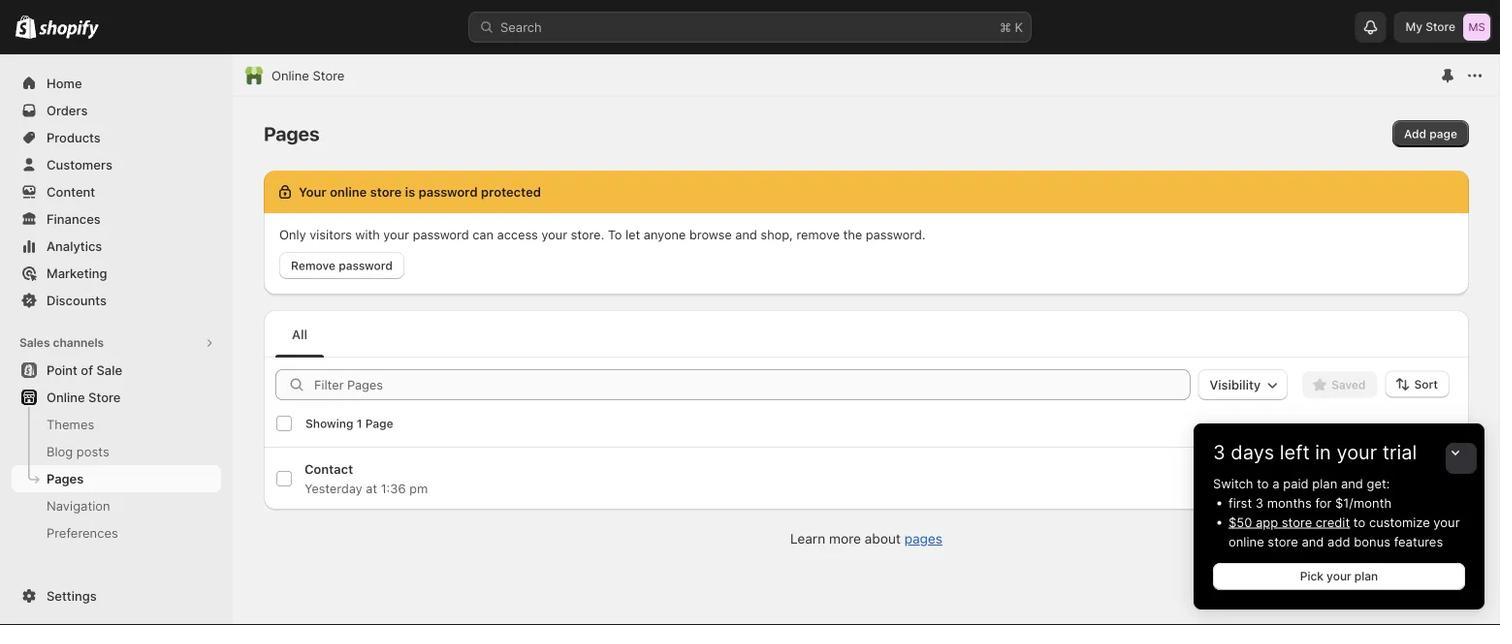 Task type: locate. For each thing, give the bounding box(es) containing it.
online down point
[[47, 390, 85, 405]]

3 days left in your trial button
[[1194, 424, 1485, 465]]

discounts link
[[12, 287, 221, 314]]

pages link
[[12, 466, 221, 493]]

to down $1/month
[[1354, 515, 1366, 530]]

pages
[[47, 471, 84, 486]]

your up features
[[1434, 515, 1460, 530]]

store
[[1282, 515, 1313, 530], [1268, 534, 1299, 550]]

$50 app store credit
[[1229, 515, 1350, 530]]

3 days left in your trial element
[[1194, 474, 1485, 610]]

and left 'add'
[[1302, 534, 1324, 550]]

0 vertical spatial online
[[272, 68, 309, 83]]

1 horizontal spatial to
[[1354, 515, 1366, 530]]

0 vertical spatial your
[[1337, 441, 1378, 465]]

settings link
[[12, 583, 221, 610]]

themes link
[[12, 411, 221, 438]]

0 horizontal spatial to
[[1257, 476, 1269, 491]]

days
[[1231, 441, 1275, 465]]

to
[[1257, 476, 1269, 491], [1354, 515, 1366, 530]]

2 vertical spatial store
[[88, 390, 121, 405]]

3
[[1213, 441, 1226, 465], [1256, 496, 1264, 511]]

in
[[1316, 441, 1332, 465]]

online store right "online store" icon
[[272, 68, 345, 83]]

1 horizontal spatial online store link
[[272, 66, 345, 85]]

shopify image
[[16, 15, 36, 39], [39, 20, 99, 39]]

bonus
[[1354, 534, 1391, 550]]

1 vertical spatial your
[[1434, 515, 1460, 530]]

finances
[[47, 211, 101, 226]]

1 horizontal spatial online
[[272, 68, 309, 83]]

0 horizontal spatial online
[[47, 390, 85, 405]]

0 horizontal spatial plan
[[1313, 476, 1338, 491]]

point of sale link
[[12, 357, 221, 384]]

store right my
[[1426, 20, 1456, 34]]

1 vertical spatial online store link
[[12, 384, 221, 411]]

posts
[[77, 444, 109, 459]]

online right "online store" icon
[[272, 68, 309, 83]]

online
[[272, 68, 309, 83], [47, 390, 85, 405]]

store right "online store" icon
[[313, 68, 345, 83]]

plan up for
[[1313, 476, 1338, 491]]

store
[[1426, 20, 1456, 34], [313, 68, 345, 83], [88, 390, 121, 405]]

1 horizontal spatial plan
[[1355, 570, 1379, 584]]

1 horizontal spatial store
[[313, 68, 345, 83]]

0 vertical spatial store
[[1282, 515, 1313, 530]]

and for plan
[[1341, 476, 1364, 491]]

and
[[1341, 476, 1364, 491], [1302, 534, 1324, 550]]

customers link
[[12, 151, 221, 178]]

content
[[47, 184, 95, 199]]

my
[[1406, 20, 1423, 34]]

paid
[[1284, 476, 1309, 491]]

a
[[1273, 476, 1280, 491]]

features
[[1394, 534, 1444, 550]]

online store down point of sale
[[47, 390, 121, 405]]

$50 app store credit link
[[1229, 515, 1350, 530]]

2 vertical spatial your
[[1327, 570, 1352, 584]]

0 horizontal spatial online store link
[[12, 384, 221, 411]]

3 right first
[[1256, 496, 1264, 511]]

1 vertical spatial store
[[1268, 534, 1299, 550]]

and inside to customize your online store and add bonus features
[[1302, 534, 1324, 550]]

0 horizontal spatial 3
[[1213, 441, 1226, 465]]

discounts
[[47, 293, 107, 308]]

apps
[[19, 577, 49, 591]]

your
[[1337, 441, 1378, 465], [1434, 515, 1460, 530], [1327, 570, 1352, 584]]

store down sale
[[88, 390, 121, 405]]

1 vertical spatial 3
[[1256, 496, 1264, 511]]

your right the pick
[[1327, 570, 1352, 584]]

1 horizontal spatial and
[[1341, 476, 1364, 491]]

0 vertical spatial online store
[[272, 68, 345, 83]]

left
[[1280, 441, 1310, 465]]

to customize your online store and add bonus features
[[1229, 515, 1460, 550]]

marketing link
[[12, 260, 221, 287]]

your right "in"
[[1337, 441, 1378, 465]]

1 vertical spatial to
[[1354, 515, 1366, 530]]

to left a
[[1257, 476, 1269, 491]]

online store link
[[272, 66, 345, 85], [12, 384, 221, 411]]

navigation link
[[12, 493, 221, 520]]

pick your plan link
[[1213, 564, 1466, 591]]

k
[[1015, 19, 1023, 34]]

store down months
[[1282, 515, 1313, 530]]

online store
[[272, 68, 345, 83], [47, 390, 121, 405]]

1 vertical spatial plan
[[1355, 570, 1379, 584]]

online
[[1229, 534, 1265, 550]]

1 vertical spatial and
[[1302, 534, 1324, 550]]

online store link down sale
[[12, 384, 221, 411]]

blog posts
[[47, 444, 109, 459]]

to inside to customize your online store and add bonus features
[[1354, 515, 1366, 530]]

plan
[[1313, 476, 1338, 491], [1355, 570, 1379, 584]]

months
[[1268, 496, 1312, 511]]

store down $50 app store credit
[[1268, 534, 1299, 550]]

0 horizontal spatial shopify image
[[16, 15, 36, 39]]

marketing
[[47, 266, 107, 281]]

0 vertical spatial store
[[1426, 20, 1456, 34]]

0 vertical spatial online store link
[[272, 66, 345, 85]]

0 vertical spatial and
[[1341, 476, 1364, 491]]

3 left days
[[1213, 441, 1226, 465]]

online store link right "online store" icon
[[272, 66, 345, 85]]

1 horizontal spatial shopify image
[[39, 20, 99, 39]]

switch to a paid plan and get:
[[1213, 476, 1390, 491]]

and up $1/month
[[1341, 476, 1364, 491]]

finances link
[[12, 206, 221, 233]]

1 vertical spatial online store
[[47, 390, 121, 405]]

2 horizontal spatial store
[[1426, 20, 1456, 34]]

orders link
[[12, 97, 221, 124]]

point
[[47, 363, 77, 378]]

preferences
[[47, 526, 118, 541]]

3 days left in your trial
[[1213, 441, 1417, 465]]

add
[[1328, 534, 1351, 550]]

online store image
[[244, 66, 264, 85]]

get:
[[1367, 476, 1390, 491]]

0 vertical spatial 3
[[1213, 441, 1226, 465]]

plan down bonus
[[1355, 570, 1379, 584]]

0 horizontal spatial and
[[1302, 534, 1324, 550]]

⌘
[[1000, 19, 1012, 34]]



Task type: describe. For each thing, give the bounding box(es) containing it.
store inside to customize your online store and add bonus features
[[1268, 534, 1299, 550]]

$1/month
[[1336, 496, 1392, 511]]

blog
[[47, 444, 73, 459]]

your inside to customize your online store and add bonus features
[[1434, 515, 1460, 530]]

search
[[501, 19, 542, 34]]

of
[[81, 363, 93, 378]]

3 inside dropdown button
[[1213, 441, 1226, 465]]

navigation
[[47, 499, 110, 514]]

products
[[47, 130, 101, 145]]

pick your plan
[[1301, 570, 1379, 584]]

app
[[1256, 515, 1279, 530]]

⌘ k
[[1000, 19, 1023, 34]]

customers
[[47, 157, 112, 172]]

customize
[[1370, 515, 1430, 530]]

1 vertical spatial store
[[313, 68, 345, 83]]

0 horizontal spatial store
[[88, 390, 121, 405]]

themes
[[47, 417, 94, 432]]

blog posts link
[[12, 438, 221, 466]]

1 horizontal spatial online store
[[272, 68, 345, 83]]

settings
[[47, 589, 97, 604]]

orders
[[47, 103, 88, 118]]

first 3 months for $1/month
[[1229, 496, 1392, 511]]

preferences link
[[12, 520, 221, 547]]

credit
[[1316, 515, 1350, 530]]

1 horizontal spatial 3
[[1256, 496, 1264, 511]]

switch
[[1213, 476, 1254, 491]]

sale
[[96, 363, 122, 378]]

analytics
[[47, 239, 102, 254]]

0 horizontal spatial online store
[[47, 390, 121, 405]]

0 vertical spatial to
[[1257, 476, 1269, 491]]

analytics link
[[12, 233, 221, 260]]

content link
[[12, 178, 221, 206]]

0 vertical spatial plan
[[1313, 476, 1338, 491]]

sales channels
[[19, 336, 104, 350]]

channels
[[53, 336, 104, 350]]

1 vertical spatial online
[[47, 390, 85, 405]]

your inside dropdown button
[[1337, 441, 1378, 465]]

sales
[[19, 336, 50, 350]]

plan inside pick your plan link
[[1355, 570, 1379, 584]]

sales channels button
[[12, 330, 221, 357]]

trial
[[1383, 441, 1417, 465]]

point of sale button
[[0, 357, 233, 384]]

my store image
[[1464, 14, 1491, 41]]

home link
[[12, 70, 221, 97]]

my store
[[1406, 20, 1456, 34]]

for
[[1316, 496, 1332, 511]]

apps button
[[12, 570, 221, 598]]

home
[[47, 76, 82, 91]]

pick
[[1301, 570, 1324, 584]]

and for store
[[1302, 534, 1324, 550]]

products link
[[12, 124, 221, 151]]

$50
[[1229, 515, 1253, 530]]

first
[[1229, 496, 1252, 511]]

point of sale
[[47, 363, 122, 378]]



Task type: vqa. For each thing, say whether or not it's contained in the screenshot.
Save related to the rightmost Save button
no



